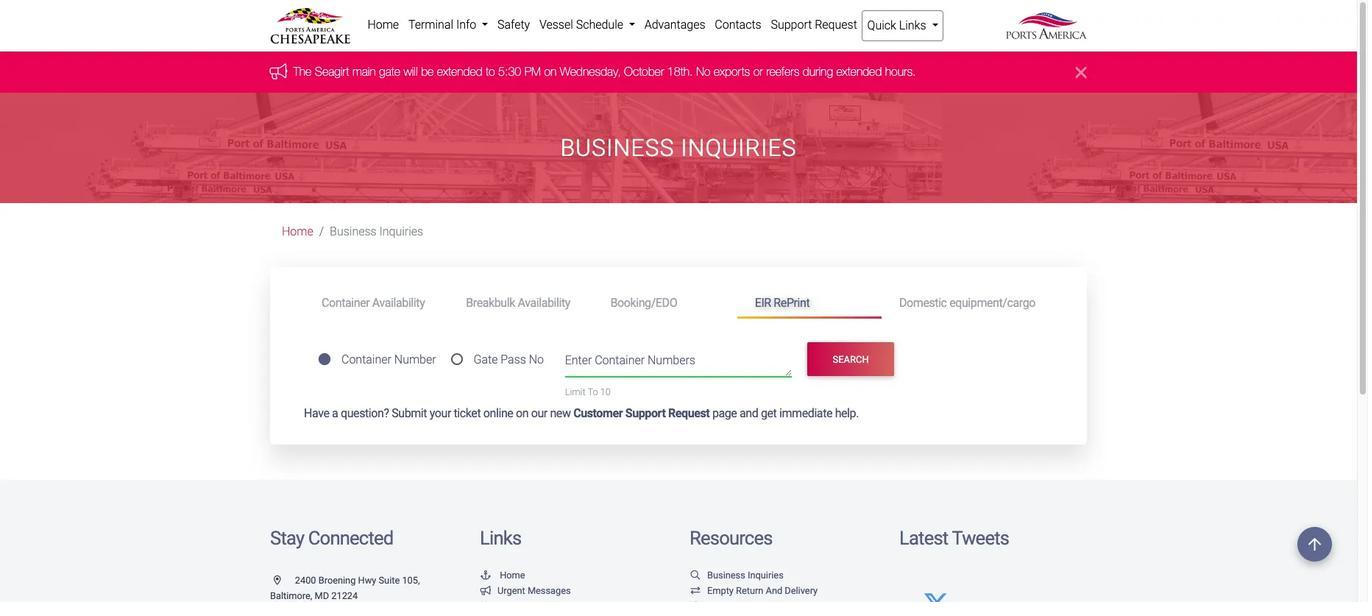 Task type: vqa. For each thing, say whether or not it's contained in the screenshot.
Stay
yes



Task type: describe. For each thing, give the bounding box(es) containing it.
the seagirt main gate will be extended to 5:30 pm on wednesday, october 18th.  no exports or reefers during extended hours. link
[[294, 65, 917, 78]]

quick links link
[[862, 10, 944, 41]]

bullhorn image inside "urgent messages" link
[[480, 587, 492, 596]]

empty return and delivery link
[[690, 586, 818, 597]]

number
[[394, 353, 436, 367]]

0 vertical spatial inquiries
[[681, 134, 797, 162]]

will
[[404, 65, 418, 78]]

eir reprint link
[[737, 290, 882, 319]]

container for container availability
[[322, 296, 370, 310]]

2 vertical spatial home
[[500, 570, 525, 581]]

and
[[766, 586, 783, 597]]

a
[[332, 406, 338, 420]]

reprint
[[774, 296, 810, 310]]

limit to 10
[[565, 386, 611, 397]]

ticket
[[454, 406, 481, 420]]

the seagirt main gate will be extended to 5:30 pm on wednesday, october 18th.  no exports or reefers during extended hours. alert
[[0, 52, 1357, 93]]

stay
[[270, 527, 304, 549]]

18th.
[[668, 65, 693, 78]]

equipment/cargo
[[950, 296, 1036, 310]]

vessel schedule
[[540, 18, 626, 32]]

2 vertical spatial business
[[707, 570, 746, 581]]

safety
[[498, 18, 530, 32]]

home link for terminal info link
[[363, 10, 404, 40]]

terminal info link
[[404, 10, 493, 40]]

vessel
[[540, 18, 573, 32]]

pm
[[525, 65, 541, 78]]

numbers
[[648, 353, 696, 367]]

breakbulk availability
[[466, 296, 570, 310]]

0 horizontal spatial request
[[668, 406, 710, 420]]

support request link
[[766, 10, 862, 40]]

reefers
[[767, 65, 800, 78]]

exchange image
[[690, 587, 702, 596]]

md
[[315, 591, 329, 602]]

urgent messages link
[[480, 586, 571, 597]]

105,
[[402, 575, 420, 586]]

and
[[740, 406, 758, 420]]

breakbulk
[[466, 296, 515, 310]]

or
[[754, 65, 764, 78]]

broening
[[319, 575, 356, 586]]

gate pass no
[[474, 353, 544, 367]]

domestic equipment/cargo
[[900, 296, 1036, 310]]

bullhorn image inside 'the seagirt main gate will be extended to 5:30 pm on wednesday, october 18th.  no exports or reefers during extended hours.' alert
[[270, 63, 294, 79]]

to
[[486, 65, 496, 78]]

safety link
[[493, 10, 535, 40]]

customer support request link
[[574, 406, 710, 420]]

limit
[[565, 386, 586, 397]]

2400 broening hwy suite 105, baltimore, md 21224
[[270, 575, 420, 602]]

container number
[[342, 353, 436, 367]]

domestic
[[900, 296, 947, 310]]

booking/edo
[[611, 296, 677, 310]]

the
[[294, 65, 312, 78]]

2 vertical spatial business inquiries
[[707, 570, 784, 581]]

21224
[[331, 591, 358, 602]]

online
[[483, 406, 513, 420]]

1 horizontal spatial business
[[561, 134, 675, 162]]

container availability link
[[304, 290, 448, 317]]

booking/edo link
[[593, 290, 737, 317]]

2400
[[295, 575, 316, 586]]

breakbulk availability link
[[448, 290, 593, 317]]

container availability
[[322, 296, 425, 310]]

terminal
[[408, 18, 453, 32]]

urgent messages
[[498, 586, 571, 597]]

to
[[588, 386, 598, 397]]

search image
[[690, 571, 702, 581]]

close image
[[1076, 64, 1087, 81]]

hours.
[[886, 65, 917, 78]]

question?
[[341, 406, 389, 420]]

1 vertical spatial business
[[330, 225, 377, 239]]

2 extended from the left
[[837, 65, 882, 78]]

2400 broening hwy suite 105, baltimore, md 21224 link
[[270, 575, 420, 602]]

eir
[[755, 296, 771, 310]]

quick links
[[868, 18, 929, 32]]

the seagirt main gate will be extended to 5:30 pm on wednesday, october 18th.  no exports or reefers during extended hours.
[[294, 65, 917, 78]]

our
[[531, 406, 548, 420]]

empty return and delivery
[[707, 586, 818, 597]]

exports
[[714, 65, 751, 78]]

home for middle home link
[[282, 225, 313, 239]]



Task type: locate. For each thing, give the bounding box(es) containing it.
on
[[545, 65, 557, 78], [516, 406, 529, 420]]

0 vertical spatial support
[[771, 18, 812, 32]]

availability for container availability
[[372, 296, 425, 310]]

enter container numbers
[[565, 353, 696, 367]]

5:30
[[499, 65, 522, 78]]

links up "anchor" image
[[480, 527, 521, 549]]

info
[[456, 18, 476, 32]]

support inside the 'support request' link
[[771, 18, 812, 32]]

2 horizontal spatial home
[[500, 570, 525, 581]]

search button
[[808, 342, 894, 377]]

stay connected
[[270, 527, 393, 549]]

1 vertical spatial no
[[529, 353, 544, 367]]

1 vertical spatial request
[[668, 406, 710, 420]]

availability for breakbulk availability
[[518, 296, 570, 310]]

empty
[[707, 586, 734, 597]]

1 horizontal spatial bullhorn image
[[480, 587, 492, 596]]

schedule
[[576, 18, 623, 32]]

bullhorn image
[[270, 63, 294, 79], [480, 587, 492, 596]]

0 horizontal spatial home link
[[282, 225, 313, 239]]

business inquiries
[[561, 134, 797, 162], [330, 225, 423, 239], [707, 570, 784, 581]]

2 horizontal spatial business
[[707, 570, 746, 581]]

2 vertical spatial home link
[[480, 570, 525, 581]]

0 vertical spatial request
[[815, 18, 857, 32]]

1 horizontal spatial links
[[899, 18, 926, 32]]

1 horizontal spatial no
[[697, 65, 711, 78]]

pass
[[501, 353, 526, 367]]

page
[[712, 406, 737, 420]]

request left page
[[668, 406, 710, 420]]

1 vertical spatial home
[[282, 225, 313, 239]]

1 horizontal spatial on
[[545, 65, 557, 78]]

availability right breakbulk
[[518, 296, 570, 310]]

customer
[[574, 406, 623, 420]]

0 horizontal spatial bullhorn image
[[270, 63, 294, 79]]

0 vertical spatial business inquiries
[[561, 134, 797, 162]]

bullhorn image left seagirt
[[270, 63, 294, 79]]

gate
[[474, 353, 498, 367]]

1 horizontal spatial support
[[771, 18, 812, 32]]

search
[[833, 354, 869, 365]]

october
[[625, 65, 665, 78]]

availability up container number
[[372, 296, 425, 310]]

support up reefers
[[771, 18, 812, 32]]

extended right during
[[837, 65, 882, 78]]

have
[[304, 406, 329, 420]]

availability
[[372, 296, 425, 310], [518, 296, 570, 310]]

container up container number
[[322, 296, 370, 310]]

baltimore,
[[270, 591, 312, 602]]

help.
[[835, 406, 859, 420]]

suite
[[379, 575, 400, 586]]

Enter Container Numbers text field
[[565, 352, 792, 377]]

1 vertical spatial inquiries
[[379, 225, 423, 239]]

1 vertical spatial links
[[480, 527, 521, 549]]

container left number
[[342, 353, 392, 367]]

links right the quick
[[899, 18, 926, 32]]

no
[[697, 65, 711, 78], [529, 353, 544, 367]]

support request
[[771, 18, 857, 32]]

0 horizontal spatial links
[[480, 527, 521, 549]]

on inside alert
[[545, 65, 557, 78]]

1 vertical spatial home link
[[282, 225, 313, 239]]

business inquiries link
[[690, 570, 784, 581]]

have a question? submit your ticket online on our new customer support request page and get immediate help.
[[304, 406, 859, 420]]

home link for "urgent messages" link
[[480, 570, 525, 581]]

new
[[550, 406, 571, 420]]

no inside 'the seagirt main gate will be extended to 5:30 pm on wednesday, october 18th.  no exports or reefers during extended hours.' alert
[[697, 65, 711, 78]]

0 vertical spatial on
[[545, 65, 557, 78]]

connected
[[308, 527, 393, 549]]

1 horizontal spatial request
[[815, 18, 857, 32]]

quick
[[868, 18, 897, 32]]

0 horizontal spatial business
[[330, 225, 377, 239]]

home
[[368, 18, 399, 32], [282, 225, 313, 239], [500, 570, 525, 581]]

0 vertical spatial no
[[697, 65, 711, 78]]

support
[[771, 18, 812, 32], [626, 406, 666, 420]]

1 horizontal spatial availability
[[518, 296, 570, 310]]

on right pm
[[545, 65, 557, 78]]

1 availability from the left
[[372, 296, 425, 310]]

hwy
[[358, 575, 376, 586]]

delivery
[[785, 586, 818, 597]]

0 vertical spatial links
[[899, 18, 926, 32]]

extended left to
[[437, 65, 483, 78]]

request inside the 'support request' link
[[815, 18, 857, 32]]

1 vertical spatial on
[[516, 406, 529, 420]]

container
[[322, 296, 370, 310], [342, 353, 392, 367], [595, 353, 645, 367]]

map marker alt image
[[274, 576, 293, 586]]

latest
[[900, 527, 948, 549]]

seagirt
[[315, 65, 350, 78]]

1 vertical spatial bullhorn image
[[480, 587, 492, 596]]

0 horizontal spatial home
[[282, 225, 313, 239]]

go to top image
[[1298, 527, 1332, 562]]

0 vertical spatial business
[[561, 134, 675, 162]]

no right "pass" at the left bottom
[[529, 353, 544, 367]]

1 horizontal spatial home link
[[363, 10, 404, 40]]

urgent
[[498, 586, 525, 597]]

extended
[[437, 65, 483, 78], [837, 65, 882, 78]]

support right 'customer'
[[626, 406, 666, 420]]

return
[[736, 586, 764, 597]]

0 horizontal spatial no
[[529, 353, 544, 367]]

container for container number
[[342, 353, 392, 367]]

0 vertical spatial home link
[[363, 10, 404, 40]]

0 horizontal spatial availability
[[372, 296, 425, 310]]

messages
[[528, 586, 571, 597]]

latest tweets
[[900, 527, 1009, 549]]

0 vertical spatial bullhorn image
[[270, 63, 294, 79]]

resources
[[690, 527, 773, 549]]

main
[[353, 65, 376, 78]]

10
[[600, 386, 611, 397]]

request left the quick
[[815, 18, 857, 32]]

tweets
[[952, 527, 1009, 549]]

wednesday,
[[560, 65, 621, 78]]

contacts link
[[710, 10, 766, 40]]

be
[[422, 65, 434, 78]]

request
[[815, 18, 857, 32], [668, 406, 710, 420]]

1 extended from the left
[[437, 65, 483, 78]]

immediate
[[780, 406, 833, 420]]

vessel schedule link
[[535, 10, 640, 40]]

domestic equipment/cargo link
[[882, 290, 1053, 317]]

bullhorn image down "anchor" image
[[480, 587, 492, 596]]

advantages
[[645, 18, 706, 32]]

1 vertical spatial support
[[626, 406, 666, 420]]

contacts
[[715, 18, 762, 32]]

2 horizontal spatial home link
[[480, 570, 525, 581]]

1 horizontal spatial extended
[[837, 65, 882, 78]]

0 vertical spatial home
[[368, 18, 399, 32]]

anchor image
[[480, 571, 492, 581]]

no right 18th.
[[697, 65, 711, 78]]

1 vertical spatial business inquiries
[[330, 225, 423, 239]]

2 vertical spatial inquiries
[[748, 570, 784, 581]]

0 horizontal spatial on
[[516, 406, 529, 420]]

on left our
[[516, 406, 529, 420]]

during
[[803, 65, 834, 78]]

eir reprint
[[755, 296, 810, 310]]

container up the 10
[[595, 353, 645, 367]]

1 horizontal spatial home
[[368, 18, 399, 32]]

home link
[[363, 10, 404, 40], [282, 225, 313, 239], [480, 570, 525, 581]]

enter
[[565, 353, 592, 367]]

home for home link related to terminal info link
[[368, 18, 399, 32]]

get
[[761, 406, 777, 420]]

advantages link
[[640, 10, 710, 40]]

2 availability from the left
[[518, 296, 570, 310]]

submit
[[392, 406, 427, 420]]

0 horizontal spatial extended
[[437, 65, 483, 78]]

your
[[430, 406, 451, 420]]

0 horizontal spatial support
[[626, 406, 666, 420]]



